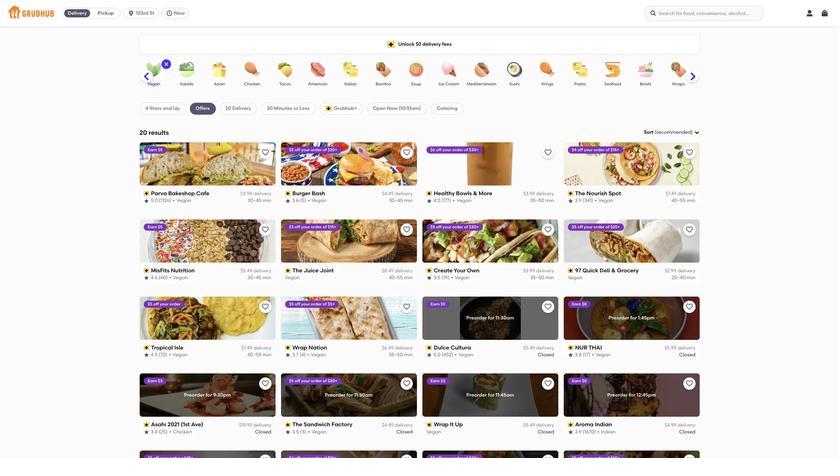 Task type: vqa. For each thing, say whether or not it's contained in the screenshot.
$6
yes



Task type: locate. For each thing, give the bounding box(es) containing it.
star icon image left the 3.9 (1670)
[[568, 430, 574, 435]]

$3.99 for create your own
[[523, 268, 535, 274]]

2 vertical spatial earn $5
[[431, 302, 446, 307]]

vegan down the nutrition
[[173, 275, 188, 281]]

earn down 20 results on the top of page
[[148, 148, 157, 152]]

$3.99 for parva bakeshop cafe
[[241, 191, 252, 197]]

$4.49 delivery for burger bash
[[382, 191, 413, 197]]

2 vertical spatial 40–55
[[248, 352, 262, 358]]

your for bowls
[[443, 148, 451, 152]]

now inside button
[[174, 10, 185, 16]]

3.5 left (19)
[[434, 275, 441, 281]]

$7.49 delivery for the nourish spot
[[666, 191, 696, 197]]

star icon image for aroma indian
[[568, 430, 574, 435]]

3.5
[[434, 275, 441, 281], [292, 430, 299, 435]]

$5 for burger bash
[[289, 148, 294, 152]]

bakeshop
[[168, 190, 195, 197]]

$5.49 delivery for dulce cultura
[[523, 345, 554, 351]]

1 vertical spatial 3.5
[[292, 430, 299, 435]]

1 vertical spatial up
[[455, 422, 463, 428]]

vegan down the nourish spot
[[599, 198, 614, 204]]

1 vertical spatial delivery
[[232, 106, 251, 111]]

3.7
[[292, 352, 299, 358]]

0 vertical spatial earn $8
[[572, 302, 587, 307]]

earn for misfits nutrition
[[148, 225, 157, 229]]

subscription pass image
[[144, 191, 150, 196], [144, 269, 150, 273], [427, 269, 433, 273], [144, 346, 150, 351], [285, 346, 291, 351], [427, 346, 433, 351], [427, 423, 433, 428]]

1 horizontal spatial grubhub plus flag logo image
[[388, 41, 396, 48]]

• vegan down the nourish spot
[[595, 198, 614, 204]]

star icon image
[[144, 198, 149, 204], [285, 198, 291, 204], [427, 198, 432, 204], [568, 198, 574, 204], [144, 276, 149, 281], [427, 276, 432, 281], [144, 353, 149, 358], [285, 353, 291, 358], [427, 353, 432, 358], [568, 353, 574, 358], [144, 430, 149, 435], [285, 430, 291, 435], [568, 430, 574, 435]]

0 horizontal spatial svg image
[[166, 10, 173, 17]]

subscription pass image left the misfits at the left bottom of page
[[144, 269, 150, 273]]

italian image
[[339, 62, 363, 77]]

star icon image left 3.5 (19)
[[427, 276, 432, 281]]

0 vertical spatial $4.49
[[382, 191, 394, 197]]

preorder up cultura
[[467, 315, 487, 321]]

burger
[[293, 190, 311, 197]]

0 vertical spatial bowls
[[640, 82, 652, 86]]

1 horizontal spatial earn $3
[[431, 379, 446, 384]]

• vegan for sandwich
[[308, 430, 327, 435]]

grubhub plus flag logo image for unlock $0 delivery fees
[[388, 41, 396, 48]]

delivery inside "button"
[[68, 10, 87, 16]]

min for misfits nutrition
[[263, 275, 271, 281]]

1 vertical spatial $4.49 delivery
[[382, 423, 413, 428]]

2 horizontal spatial 40–55 min
[[672, 198, 696, 204]]

2 $20+ from the top
[[328, 379, 337, 384]]

own
[[467, 267, 480, 274]]

nourish
[[587, 190, 608, 197]]

3.9
[[575, 198, 582, 204], [575, 430, 582, 435]]

vegan image
[[142, 62, 166, 77]]

$0 right unlock
[[416, 41, 422, 47]]

& left more
[[473, 190, 478, 197]]

0 horizontal spatial earn $3
[[148, 379, 163, 384]]

bowls down bowls image
[[640, 82, 652, 86]]

2 vertical spatial 35–50
[[389, 352, 403, 358]]

subscription pass image left "nourish" on the right top
[[568, 191, 574, 196]]

save this restaurant image for tropical isle
[[261, 303, 269, 311]]

vegan for the sandwich factory
[[312, 430, 327, 435]]

save this restaurant image
[[544, 149, 552, 157], [686, 149, 694, 157], [686, 226, 694, 234], [261, 380, 269, 388], [403, 380, 411, 388], [544, 380, 552, 388], [686, 457, 694, 459]]

1 vertical spatial preorder for 11:30am
[[325, 393, 373, 398]]

subscription pass image left 97
[[568, 269, 574, 273]]

svg image
[[821, 9, 829, 17], [166, 10, 173, 17], [650, 10, 657, 17]]

1 vertical spatial chicken
[[173, 430, 192, 435]]

delivery left 'pickup'
[[68, 10, 87, 16]]

(25)
[[159, 430, 168, 435]]

0 horizontal spatial 11:30am
[[354, 393, 373, 398]]

• for bash
[[308, 198, 310, 204]]

$5 for the sandwich factory
[[289, 379, 294, 384]]

subscription pass image left tropical
[[144, 346, 150, 351]]

the left juice
[[293, 267, 303, 274]]

1 earn $8 from the top
[[572, 302, 587, 307]]

1 vertical spatial 40–55
[[389, 275, 403, 281]]

now right open
[[387, 106, 398, 111]]

subscription pass image left wrap nation
[[285, 346, 291, 351]]

1 vertical spatial $7.49
[[241, 345, 252, 351]]

delivery for create your own
[[536, 268, 554, 274]]

(452)
[[442, 352, 453, 358]]

cultura
[[451, 345, 471, 351]]

1 vertical spatial $5.49
[[523, 345, 535, 351]]

• vegan down healthy bowls & more
[[453, 198, 472, 204]]

1 vertical spatial $8
[[582, 379, 587, 384]]

pasta image
[[568, 62, 592, 77]]

now right st
[[174, 10, 185, 16]]

sandwich
[[304, 422, 330, 428]]

0 vertical spatial chicken
[[244, 82, 260, 86]]

1 horizontal spatial &
[[612, 267, 616, 274]]

1 vertical spatial 3.9
[[575, 430, 582, 435]]

min for burger bash
[[404, 198, 413, 204]]

vegan down thai
[[596, 352, 611, 358]]

4.5 (70)
[[151, 352, 167, 358]]

tropical
[[151, 345, 173, 351]]

123rd
[[136, 10, 148, 16]]

1 vertical spatial $0
[[226, 106, 231, 111]]

1 horizontal spatial $7.49 delivery
[[666, 191, 696, 197]]

vegan for healthy bowls & more
[[457, 198, 472, 204]]

• right (1126)
[[173, 198, 175, 204]]

5.0
[[151, 198, 158, 204], [434, 352, 441, 358]]

35–50
[[530, 198, 545, 204], [530, 275, 545, 281], [389, 352, 403, 358]]

star icon image for misfits nutrition
[[144, 276, 149, 281]]

order for your
[[453, 225, 463, 229]]

$5 off your order of $20+ for sandwich
[[289, 379, 337, 384]]

star icon image left '4.6' at the bottom
[[144, 276, 149, 281]]

bowls right "healthy"
[[456, 190, 472, 197]]

0 horizontal spatial preorder for 11:30am
[[325, 393, 373, 398]]

0 horizontal spatial wrap
[[293, 345, 307, 351]]

1 vertical spatial $5.49 delivery
[[523, 345, 554, 351]]

1 vertical spatial now
[[387, 106, 398, 111]]

0 vertical spatial indian
[[595, 422, 612, 428]]

0 horizontal spatial bowls
[[456, 190, 472, 197]]

earn down 3.5 (19)
[[431, 302, 440, 307]]

1 horizontal spatial 40–55 min
[[389, 275, 413, 281]]

• right (177)
[[453, 198, 455, 204]]

0 horizontal spatial $7.49
[[241, 345, 252, 351]]

seafood image
[[601, 62, 625, 77]]

earn $8 for aroma
[[572, 379, 587, 384]]

0 vertical spatial 11:30am
[[496, 315, 514, 321]]

0 horizontal spatial now
[[174, 10, 185, 16]]

1 vertical spatial $30+
[[469, 225, 479, 229]]

save this restaurant button for the nourish spot
[[684, 147, 696, 159]]

subscription pass image for nur thai
[[568, 346, 574, 351]]

delivery for asahi 2021 (1st ave)
[[254, 423, 271, 428]]

earn $3 for wrap
[[431, 379, 446, 384]]

$0 right offers in the left top of the page
[[226, 106, 231, 111]]

your
[[301, 148, 310, 152], [443, 148, 451, 152], [584, 148, 593, 152], [301, 225, 310, 229], [443, 225, 452, 229], [584, 225, 593, 229], [160, 302, 169, 307], [301, 302, 310, 307], [301, 379, 310, 384]]

$5 off your order of $5+
[[289, 302, 335, 307]]

subscription pass image left juice
[[285, 269, 291, 273]]

$5
[[158, 148, 163, 152], [289, 148, 294, 152], [158, 225, 163, 229], [431, 225, 435, 229], [572, 225, 577, 229], [148, 302, 152, 307], [289, 302, 294, 307], [441, 302, 446, 307], [289, 379, 294, 384]]

star icon image left 4.2
[[427, 198, 432, 204]]

the juice joint
[[293, 267, 334, 274]]

1 horizontal spatial now
[[387, 106, 398, 111]]

$8 down 3.8 (17)
[[582, 379, 587, 384]]

2 horizontal spatial $3
[[441, 379, 446, 384]]

30–45 for parva bakeshop cafe
[[248, 198, 262, 204]]

svg image
[[806, 9, 814, 17], [128, 10, 135, 17], [163, 62, 169, 67], [694, 130, 700, 135]]

30–45 min for burger bash
[[389, 198, 413, 204]]

None field
[[644, 129, 700, 136]]

create your own
[[434, 267, 480, 274]]

• vegan down your
[[451, 275, 470, 281]]

bash
[[312, 190, 325, 197]]

off for create your own
[[436, 225, 442, 229]]

3.9 left (341)
[[575, 198, 582, 204]]

wrap left it
[[434, 422, 449, 428]]

11:30am for dulce cultura
[[496, 315, 514, 321]]

star icon image for create your own
[[427, 276, 432, 281]]

• vegan down bash
[[308, 198, 327, 204]]

wrap nation
[[293, 345, 327, 351]]

1 vertical spatial 11:30am
[[354, 393, 373, 398]]

$8 down quick
[[582, 302, 587, 307]]

5.0 down the parva
[[151, 198, 158, 204]]

preorder left 11:45am
[[467, 393, 487, 398]]

off for the sandwich factory
[[295, 379, 300, 384]]

1 vertical spatial bowls
[[456, 190, 472, 197]]

create your own logo image
[[422, 220, 558, 263]]

•
[[173, 198, 175, 204], [308, 198, 310, 204], [453, 198, 455, 204], [595, 198, 597, 204], [169, 275, 171, 281], [451, 275, 453, 281], [169, 352, 171, 358], [307, 352, 309, 358], [455, 352, 457, 358], [592, 352, 594, 358], [169, 430, 171, 435], [308, 430, 310, 435], [598, 430, 600, 435]]

30–45 for misfits nutrition
[[248, 275, 262, 281]]

0 horizontal spatial delivery
[[68, 10, 87, 16]]

2 vertical spatial $5.49 delivery
[[523, 423, 554, 428]]

2 horizontal spatial svg image
[[821, 9, 829, 17]]

11:30am for the sandwich factory
[[354, 393, 373, 398]]

1 horizontal spatial up
[[455, 422, 463, 428]]

• right (19)
[[451, 275, 453, 281]]

subscription pass image
[[285, 191, 291, 196], [427, 191, 433, 196], [568, 191, 574, 196], [285, 269, 291, 273], [568, 269, 574, 273], [568, 346, 574, 351], [144, 423, 150, 428], [285, 423, 291, 428], [568, 423, 574, 428]]

star icon image left the 5.0 (1126) at left top
[[144, 198, 149, 204]]

the nourish spot
[[575, 190, 621, 197]]

$3 down 5.0 (452)
[[441, 379, 446, 384]]

recommended
[[657, 130, 691, 135]]

0 vertical spatial wrap
[[293, 345, 307, 351]]

preorder for 1:45pm
[[609, 315, 655, 321]]

40–55 min
[[672, 198, 696, 204], [389, 275, 413, 281], [248, 352, 271, 358]]

• vegan down cultura
[[455, 352, 474, 358]]

1 horizontal spatial 5.0
[[434, 352, 441, 358]]

sushi image
[[503, 62, 527, 77]]

1 earn $3 from the left
[[148, 379, 163, 384]]

vegan down nation
[[311, 352, 326, 358]]

nur thai
[[575, 345, 602, 351]]

1 $5 off your order of $20+ from the top
[[289, 148, 337, 152]]

0 vertical spatial the
[[575, 190, 585, 197]]

• for indian
[[598, 430, 600, 435]]

0 vertical spatial now
[[174, 10, 185, 16]]

& right deli
[[612, 267, 616, 274]]

(19)
[[442, 275, 450, 281]]

sort ( recommended )
[[644, 130, 693, 135]]

2 vertical spatial $5.49
[[523, 423, 535, 428]]

$3 for wrap it up
[[441, 379, 446, 384]]

$5.49 delivery
[[241, 268, 271, 274], [523, 345, 554, 351], [523, 423, 554, 428]]

0 vertical spatial $5.49
[[241, 268, 252, 274]]

american image
[[306, 62, 330, 77]]

3.5 (3)
[[292, 430, 306, 435]]

save this restaurant image
[[261, 149, 269, 157], [403, 149, 411, 157], [261, 226, 269, 234], [403, 226, 411, 234], [544, 226, 552, 234], [261, 303, 269, 311], [403, 303, 411, 311], [544, 303, 552, 311], [686, 303, 694, 311], [686, 380, 694, 388], [261, 457, 269, 459], [403, 457, 411, 459], [544, 457, 552, 459]]

0 vertical spatial 5.0
[[151, 198, 158, 204]]

1 vertical spatial $15+
[[328, 225, 337, 229]]

wrap it up
[[434, 422, 463, 428]]

30–45 min
[[248, 198, 271, 204], [389, 198, 413, 204], [248, 275, 271, 281]]

save this restaurant button for the juice joint
[[401, 224, 413, 236]]

indian for aroma indian
[[595, 422, 612, 428]]

1 vertical spatial indian
[[601, 430, 616, 435]]

0 vertical spatial $8
[[582, 302, 587, 307]]

aroma indian
[[575, 422, 612, 428]]

0 horizontal spatial $3
[[158, 379, 163, 384]]

40–55 for joint
[[389, 275, 403, 281]]

st
[[150, 10, 154, 16]]

star icon image for wrap nation
[[285, 353, 291, 358]]

• vegan down the sandwich
[[308, 430, 327, 435]]

• vegan down thai
[[592, 352, 611, 358]]

misfits nutrition
[[151, 267, 195, 274]]

1 horizontal spatial wrap
[[434, 422, 449, 428]]

$20+ for sandwich
[[328, 379, 337, 384]]

off
[[295, 148, 300, 152], [436, 148, 442, 152], [578, 148, 583, 152], [295, 225, 300, 229], [436, 225, 442, 229], [578, 225, 583, 229], [153, 302, 159, 307], [295, 302, 300, 307], [295, 379, 300, 384]]

subscription pass image left "nur"
[[568, 346, 574, 351]]

star icon image left 3.6
[[285, 198, 291, 204]]

$5.49 delivery for wrap it up
[[523, 423, 554, 428]]

• right (5)
[[308, 198, 310, 204]]

star icon image left 3.9 (341)
[[568, 198, 574, 204]]

the up 3.9 (341)
[[575, 190, 585, 197]]

parva bakeshop cafe
[[151, 190, 210, 197]]

off for tropical isle
[[153, 302, 159, 307]]

$6.49 delivery
[[382, 345, 413, 351]]

2 $4.49 from the top
[[382, 423, 394, 428]]

1 vertical spatial the
[[293, 267, 303, 274]]

your for nation
[[301, 302, 310, 307]]

your for nourish
[[584, 148, 593, 152]]

• vegan for bakeshop
[[173, 198, 191, 204]]

earn $5 down the 5.0 (1126) at left top
[[148, 225, 163, 229]]

0 vertical spatial earn $5
[[148, 148, 163, 152]]

vegan down isle on the bottom left of page
[[173, 352, 188, 358]]

subscription pass image left "asahi"
[[144, 423, 150, 428]]

indian
[[595, 422, 612, 428], [601, 430, 616, 435]]

up right it
[[455, 422, 463, 428]]

grubhub plus flag logo image left unlock
[[388, 41, 396, 48]]

• down aroma indian
[[598, 430, 600, 435]]

for for dulce cultura
[[488, 315, 495, 321]]

1 3.9 from the top
[[575, 198, 582, 204]]

min for wrap nation
[[404, 352, 413, 358]]

1 $4.49 from the top
[[382, 191, 394, 197]]

12:45pm
[[637, 393, 656, 398]]

1 $30+ from the top
[[469, 148, 479, 152]]

subscription pass image for misfits nutrition
[[144, 269, 150, 273]]

grubhub plus flag logo image
[[388, 41, 396, 48], [326, 106, 332, 112]]

3.5 for the sandwich factory
[[292, 430, 299, 435]]

earn down 97
[[572, 302, 581, 307]]

off for the juice joint
[[295, 225, 300, 229]]

0 vertical spatial $30+
[[469, 148, 479, 152]]

1 $20+ from the top
[[328, 148, 337, 152]]

1 vertical spatial &
[[612, 267, 616, 274]]

1 horizontal spatial $0
[[416, 41, 422, 47]]

Search for food, convenience, alcohol... search field
[[645, 6, 764, 21]]

earn $3 down 5.0 (452)
[[431, 379, 446, 384]]

the
[[575, 190, 585, 197], [293, 267, 303, 274], [293, 422, 303, 428]]

• vegan down isle on the bottom left of page
[[169, 352, 188, 358]]

subscription pass image left burger
[[285, 191, 291, 196]]

2 3.9 from the top
[[575, 430, 582, 435]]

indian down aroma indian
[[601, 430, 616, 435]]

chicken down chicken image
[[244, 82, 260, 86]]

0 horizontal spatial &
[[473, 190, 478, 197]]

star icon image left 3.8
[[568, 353, 574, 358]]

• right (40) on the left bottom of the page
[[169, 275, 171, 281]]

the nourish spot logo image
[[564, 142, 700, 186]]

5.0 down the dulce at the right of page
[[434, 352, 441, 358]]

1 vertical spatial grubhub plus flag logo image
[[326, 106, 332, 112]]

svg image inside field
[[694, 130, 700, 135]]

star icon image for dulce cultura
[[427, 353, 432, 358]]

1 vertical spatial $5 off your order of $20+
[[289, 379, 337, 384]]

subscription pass image for aroma indian
[[568, 423, 574, 428]]

less
[[300, 106, 310, 111]]

results
[[149, 129, 169, 137]]

1 vertical spatial 40–55 min
[[389, 275, 413, 281]]

wings
[[541, 82, 554, 86]]

asian
[[214, 82, 225, 86]]

• vegan down nation
[[307, 352, 326, 358]]

star icon image left 5.0 (452)
[[427, 353, 432, 358]]

for for nur thai
[[631, 315, 637, 321]]

2 $30+ from the top
[[469, 225, 479, 229]]

$19.99 delivery
[[239, 423, 271, 428]]

star icon image for tropical isle
[[144, 353, 149, 358]]

$5.49 for wrap it up
[[523, 423, 535, 428]]

• vegan for thai
[[592, 352, 611, 358]]

vegan down bakeshop
[[177, 198, 191, 204]]

of for quick
[[606, 225, 610, 229]]

• vegan for isle
[[169, 352, 188, 358]]

subscription pass image left the sandwich
[[285, 423, 291, 428]]

1 $4.49 delivery from the top
[[382, 191, 413, 197]]

)
[[691, 130, 693, 135]]

$15+
[[611, 148, 620, 152], [328, 225, 337, 229]]

star icon image left 3.5 (3) on the left of page
[[285, 430, 291, 435]]

subscription pass image for the juice joint
[[285, 269, 291, 273]]

offers
[[196, 106, 210, 111]]

$4.99 delivery
[[665, 423, 696, 428]]

2 earn $3 from the left
[[431, 379, 446, 384]]

closed
[[538, 352, 554, 358], [680, 352, 696, 358], [255, 430, 271, 435], [397, 430, 413, 435], [538, 430, 554, 435], [680, 430, 696, 435]]

0 vertical spatial preorder for 11:30am
[[467, 315, 514, 321]]

vegan down your
[[455, 275, 470, 281]]

vegan down bash
[[312, 198, 327, 204]]

bowls image
[[634, 62, 658, 77]]

grubhub plus flag logo image left grubhub+
[[326, 106, 332, 112]]

0 vertical spatial $7.49 delivery
[[666, 191, 696, 197]]

2 $4.49 delivery from the top
[[382, 423, 413, 428]]

closed for the sandwich factory
[[397, 430, 413, 435]]

earn down the 5.0 (1126) at left top
[[148, 225, 157, 229]]

save this restaurant image for asahi 2021 (1st ave)
[[261, 380, 269, 388]]

subscription pass image left aroma
[[568, 423, 574, 428]]

0 horizontal spatial $15+
[[328, 225, 337, 229]]

0 vertical spatial $20+
[[328, 148, 337, 152]]

1 horizontal spatial 40–55
[[389, 275, 403, 281]]

35–50 for &
[[530, 198, 545, 204]]

$3 down 3.6
[[289, 225, 294, 229]]

save this restaurant image for burger bash
[[403, 149, 411, 157]]

earn $8 down 97
[[572, 302, 587, 307]]

cafe
[[196, 190, 210, 197]]

5.0 for parva bakeshop cafe
[[151, 198, 158, 204]]

• indian
[[598, 430, 616, 435]]

save this restaurant image for the nourish spot
[[686, 149, 694, 157]]

0 vertical spatial $15+
[[611, 148, 620, 152]]

delivery for nur thai
[[678, 345, 696, 351]]

chicken image
[[240, 62, 264, 77]]

1 horizontal spatial 3.5
[[434, 275, 441, 281]]

1 vertical spatial $7.49 delivery
[[241, 345, 271, 351]]

1 horizontal spatial delivery
[[232, 106, 251, 111]]

$5.99
[[665, 345, 677, 351]]

0 vertical spatial 35–50
[[530, 198, 545, 204]]

0 vertical spatial delivery
[[68, 10, 87, 16]]

save this restaurant button for misfits nutrition
[[259, 224, 271, 236]]

star icon image left 3.7
[[285, 353, 291, 358]]

delivery left 30
[[232, 106, 251, 111]]

2 $8 from the top
[[582, 379, 587, 384]]

0 horizontal spatial up
[[173, 106, 180, 111]]

min
[[263, 198, 271, 204], [404, 198, 413, 204], [546, 198, 554, 204], [687, 198, 696, 204], [263, 275, 271, 281], [404, 275, 413, 281], [546, 275, 554, 281], [687, 275, 696, 281], [263, 352, 271, 358], [404, 352, 413, 358]]

preorder left 1:45pm
[[609, 315, 629, 321]]

1 vertical spatial 35–50
[[530, 275, 545, 281]]

up right the "and"
[[173, 106, 180, 111]]

• vegan
[[173, 198, 191, 204], [308, 198, 327, 204], [453, 198, 472, 204], [595, 198, 614, 204], [169, 275, 188, 281], [451, 275, 470, 281], [169, 352, 188, 358], [307, 352, 326, 358], [455, 352, 474, 358], [592, 352, 611, 358], [308, 430, 327, 435]]

$5 off your order of $20+ for bash
[[289, 148, 337, 152]]

3.5 left (3)
[[292, 430, 299, 435]]

0 vertical spatial 40–55
[[672, 198, 686, 204]]

1 horizontal spatial $15+
[[611, 148, 620, 152]]

vegan down cultura
[[459, 352, 474, 358]]

30–45 min for parva bakeshop cafe
[[248, 198, 271, 204]]

subscription pass image left "healthy"
[[427, 191, 433, 196]]

dulce cultura
[[434, 345, 471, 351]]

off for wrap nation
[[295, 302, 300, 307]]

0 vertical spatial 35–50 min
[[530, 198, 554, 204]]

now button
[[162, 8, 192, 19]]

$3 down the 4.5 (70)
[[158, 379, 163, 384]]

wrap nation logo image
[[281, 297, 417, 340]]

(40)
[[159, 275, 168, 281]]

the for the juice joint
[[293, 267, 303, 274]]

$4.99
[[665, 423, 677, 428]]

$30+ for &
[[469, 148, 479, 152]]

earn $5
[[148, 148, 163, 152], [148, 225, 163, 229], [431, 302, 446, 307]]

preorder left 12:45pm
[[608, 393, 628, 398]]

2 vertical spatial the
[[293, 422, 303, 428]]

1 vertical spatial 5.0
[[434, 352, 441, 358]]

wrap for wrap nation
[[293, 345, 307, 351]]

0 vertical spatial grubhub plus flag logo image
[[388, 41, 396, 48]]

the juice joint logo image
[[281, 220, 417, 263]]

save this restaurant image for wrap nation
[[403, 303, 411, 311]]

1 vertical spatial 35–50 min
[[530, 275, 554, 281]]

preorder for dulce cultura
[[467, 315, 487, 321]]

preorder left 9:30pm
[[184, 393, 205, 398]]

sort
[[644, 130, 654, 135]]

1 horizontal spatial $7.49
[[666, 191, 677, 197]]

2 earn $8 from the top
[[572, 379, 587, 384]]

1 horizontal spatial 11:30am
[[496, 315, 514, 321]]

$5.49
[[241, 268, 252, 274], [523, 345, 535, 351], [523, 423, 535, 428]]

the up 3.5 (3) on the left of page
[[293, 422, 303, 428]]

earn $5 down 20 results on the top of page
[[148, 148, 163, 152]]

star icon image left 3.4
[[144, 430, 149, 435]]

1 $8 from the top
[[582, 302, 587, 307]]

• right (4)
[[307, 352, 309, 358]]

0 horizontal spatial 3.5
[[292, 430, 299, 435]]

• vegan down the nutrition
[[169, 275, 188, 281]]

$4.49 delivery
[[382, 191, 413, 197], [382, 423, 413, 428]]

earn
[[148, 148, 157, 152], [148, 225, 157, 229], [431, 302, 440, 307], [572, 302, 581, 307], [148, 379, 157, 384], [431, 379, 440, 384], [572, 379, 581, 384]]

subscription pass image for create your own
[[427, 269, 433, 273]]

$4.49
[[382, 191, 394, 197], [382, 423, 394, 428]]

chicken down '(1st'
[[173, 430, 192, 435]]

123rd st
[[136, 10, 154, 16]]

(341)
[[583, 198, 593, 204]]

earn $5 for misfits
[[148, 225, 163, 229]]

0 vertical spatial $7.49
[[666, 191, 677, 197]]

3.4
[[151, 430, 158, 435]]

0 vertical spatial $4.49 delivery
[[382, 191, 413, 197]]

subscription pass image left the dulce at the right of page
[[427, 346, 433, 351]]

2 $5 off your order of $20+ from the top
[[289, 379, 337, 384]]

asian image
[[208, 62, 231, 77]]

preorder for 11:30am
[[467, 315, 514, 321], [325, 393, 373, 398]]

$30+
[[469, 148, 479, 152], [469, 225, 479, 229]]

subscription pass image for wrap it up
[[427, 423, 433, 428]]

• vegan for nourish
[[595, 198, 614, 204]]

0 horizontal spatial 5.0
[[151, 198, 158, 204]]

save this restaurant image for the sandwich factory
[[403, 380, 411, 388]]

2 horizontal spatial 40–55
[[672, 198, 686, 204]]

• right (70)
[[169, 352, 171, 358]]

or
[[294, 106, 298, 111]]

earn $3
[[148, 379, 163, 384], [431, 379, 446, 384]]

97 quick deli & grocery logo image
[[564, 220, 700, 263]]

up
[[173, 106, 180, 111], [455, 422, 463, 428]]

earn down 3.8
[[572, 379, 581, 384]]

• vegan down bakeshop
[[173, 198, 191, 204]]



Task type: describe. For each thing, give the bounding box(es) containing it.
123rd st button
[[123, 8, 162, 19]]

delivery for parva bakeshop cafe
[[254, 191, 271, 197]]

vegan for wrap nation
[[311, 352, 326, 358]]

vegan for parva bakeshop cafe
[[177, 198, 191, 204]]

preorder for asahi 2021 (1st ave)
[[184, 393, 205, 398]]

svg image inside 123rd st 'button'
[[128, 10, 135, 17]]

• for cultura
[[455, 352, 457, 358]]

ice cream image
[[437, 62, 461, 77]]

(1st
[[181, 422, 190, 428]]

preorder for the sandwich factory
[[325, 393, 346, 398]]

4.2 (177)
[[434, 198, 451, 204]]

$5.99 delivery
[[665, 345, 696, 351]]

• chicken
[[169, 430, 192, 435]]

ice
[[439, 82, 445, 86]]

indian for • indian
[[601, 430, 616, 435]]

vegan down 97
[[568, 275, 583, 281]]

$6.49
[[382, 345, 394, 351]]

isle
[[174, 345, 184, 351]]

• vegan for your
[[451, 275, 470, 281]]

earn for nur thai
[[572, 302, 581, 307]]

the sandwich factory
[[293, 422, 353, 428]]

0 horizontal spatial 40–55
[[248, 352, 262, 358]]

• vegan for bowls
[[453, 198, 472, 204]]

catering
[[437, 106, 458, 111]]

preorder for wrap it up
[[467, 393, 487, 398]]

$3.99 for healthy bowls & more
[[523, 191, 535, 197]]

for for aroma indian
[[629, 393, 636, 398]]

open now (10:51am)
[[373, 106, 421, 111]]

40–55 min for joint
[[389, 275, 413, 281]]

$19.99
[[239, 423, 252, 428]]

4.6 (40)
[[151, 275, 168, 281]]

save this restaurant button for nur thai
[[684, 301, 696, 313]]

cream
[[446, 82, 460, 86]]

20 results
[[140, 129, 169, 137]]

$5 for 97 quick deli & grocery
[[572, 225, 577, 229]]

$4 off your order of $15+
[[572, 148, 620, 152]]

of for your
[[464, 225, 468, 229]]

save this restaurant button for aroma indian
[[684, 378, 696, 390]]

min for create your own
[[546, 275, 554, 281]]

earn for wrap it up
[[431, 379, 440, 384]]

pasta
[[575, 82, 586, 86]]

burritos image
[[372, 62, 395, 77]]

wraps image
[[667, 62, 691, 77]]

$5.49 for dulce cultura
[[523, 345, 535, 351]]

97 quick deli & grocery
[[575, 267, 639, 274]]

$25+
[[611, 225, 620, 229]]

3.5 (19)
[[434, 275, 450, 281]]

your for juice
[[301, 225, 310, 229]]

3.6
[[292, 198, 299, 204]]

healthy bowls & more logo image
[[422, 142, 558, 186]]

(70)
[[159, 352, 167, 358]]

$3 off your order of $15+
[[289, 225, 337, 229]]

vegan down "the juice joint"
[[285, 275, 300, 281]]

subscription pass image for wrap nation
[[285, 346, 291, 351]]

4
[[145, 106, 148, 111]]

pickup button
[[92, 8, 120, 19]]

create
[[434, 267, 453, 274]]

svg image inside now button
[[166, 10, 173, 17]]

2021
[[168, 422, 180, 428]]

$15+ for the juice joint
[[328, 225, 337, 229]]

(10:51am)
[[399, 106, 421, 111]]

$8 for aroma
[[582, 379, 587, 384]]

misfits
[[151, 267, 170, 274]]

of for juice
[[323, 225, 327, 229]]

wraps
[[672, 82, 685, 86]]

delivery for the nourish spot
[[678, 191, 696, 197]]

3.8 (17)
[[575, 352, 591, 358]]

ave)
[[191, 422, 203, 428]]

stars
[[149, 106, 162, 111]]

min for tropical isle
[[263, 352, 271, 358]]

earn $3 for asahi
[[148, 379, 163, 384]]

ice cream
[[439, 82, 460, 86]]

of for bash
[[323, 148, 327, 152]]

$7.49 for the nourish spot
[[666, 191, 677, 197]]

star icon image for the nourish spot
[[568, 198, 574, 204]]

1 horizontal spatial chicken
[[244, 82, 260, 86]]

3.9 (1670)
[[575, 430, 596, 435]]

4.5
[[151, 352, 158, 358]]

vegan for tropical isle
[[173, 352, 188, 358]]

off for the nourish spot
[[578, 148, 583, 152]]

grocery
[[617, 267, 639, 274]]

save this restaurant image for the juice joint
[[403, 226, 411, 234]]

11:45am
[[496, 393, 514, 398]]

subscription pass image for 97 quick deli & grocery
[[568, 269, 574, 273]]

save this restaurant image for parva bakeshop cafe
[[261, 149, 269, 157]]

0 vertical spatial &
[[473, 190, 478, 197]]

dulce
[[434, 345, 450, 351]]

$15+ for the nourish spot
[[611, 148, 620, 152]]

italian
[[344, 82, 357, 86]]

$5 for wrap nation
[[289, 302, 294, 307]]

your for sandwich
[[301, 379, 310, 384]]

• for bakeshop
[[173, 198, 175, 204]]

burritos
[[376, 82, 391, 86]]

3.5 for create your own
[[434, 275, 441, 281]]

25–40 min
[[672, 275, 696, 281]]

0 horizontal spatial 40–55 min
[[248, 352, 271, 358]]

seafood
[[605, 82, 622, 86]]

save this restaurant button for wrap nation
[[401, 301, 413, 313]]

25–40
[[672, 275, 686, 281]]

order for nourish
[[594, 148, 605, 152]]

star icon image for burger bash
[[285, 198, 291, 204]]

order for nation
[[311, 302, 322, 307]]

save this restaurant image for dulce cultura
[[544, 303, 552, 311]]

30
[[267, 106, 273, 111]]

min for the juice joint
[[404, 275, 413, 281]]

more
[[479, 190, 493, 197]]

delivery for wrap it up
[[536, 423, 554, 428]]

0 vertical spatial up
[[173, 106, 180, 111]]

star icon image for parva bakeshop cafe
[[144, 198, 149, 204]]

vegan for burger bash
[[312, 198, 327, 204]]

• for 2021
[[169, 430, 171, 435]]

1 horizontal spatial svg image
[[650, 10, 657, 17]]

1 horizontal spatial $3
[[289, 225, 294, 229]]

healthy bowls & more
[[434, 190, 493, 197]]

unlock
[[398, 41, 415, 47]]

earn $5 for parva
[[148, 148, 163, 152]]

0 vertical spatial $0
[[416, 41, 422, 47]]

wings image
[[536, 62, 559, 77]]

save this restaurant button for create your own
[[542, 224, 554, 236]]

$5 for create your own
[[431, 225, 435, 229]]

$0 delivery
[[226, 106, 251, 111]]

salads
[[180, 82, 193, 86]]

$6 off your order of $30+
[[431, 148, 479, 152]]

off for healthy bowls & more
[[436, 148, 442, 152]]

3.9 (341)
[[575, 198, 593, 204]]

5.0 (1126)
[[151, 198, 171, 204]]

earn for dulce cultura
[[431, 302, 440, 307]]

save this restaurant image for aroma indian
[[686, 380, 694, 388]]

0 horizontal spatial $0
[[226, 106, 231, 111]]

burger bash logo image
[[281, 142, 417, 186]]

$3 for asahi 2021 (1st ave)
[[158, 379, 163, 384]]

tropical isle logo image
[[140, 297, 276, 340]]

unlock $0 delivery fees
[[398, 41, 452, 47]]

delivery for misfits nutrition
[[254, 268, 271, 274]]

of for bowls
[[464, 148, 468, 152]]

thai
[[589, 345, 602, 351]]

(1670)
[[583, 430, 596, 435]]

american
[[308, 82, 328, 86]]

nation
[[309, 345, 327, 351]]

mediterranean image
[[470, 62, 494, 77]]

subscription pass image for asahi 2021 (1st ave)
[[144, 423, 150, 428]]

3.7 (4)
[[292, 352, 306, 358]]

$5 off your order
[[148, 302, 180, 307]]

(4)
[[300, 352, 306, 358]]

earn for asahi 2021 (1st ave)
[[148, 379, 157, 384]]

$6
[[431, 148, 435, 152]]

off for burger bash
[[295, 148, 300, 152]]

for for asahi 2021 (1st ave)
[[206, 393, 212, 398]]

earn $8 for nur
[[572, 302, 587, 307]]

asahi 2021 (1st ave)
[[151, 422, 203, 428]]

vegan down wrap it up
[[427, 430, 441, 435]]

4 stars and up
[[145, 106, 180, 111]]

save this restaurant button for wrap it up
[[542, 378, 554, 390]]

save this restaurant image for nur thai
[[686, 303, 694, 311]]

delivery for burger bash
[[395, 191, 413, 197]]

soup image
[[404, 62, 428, 77]]

preorder for 11:45am
[[467, 393, 514, 398]]

35–50 min for own
[[530, 275, 554, 281]]

3.6 (5)
[[292, 198, 306, 204]]

misfits nutrition logo image
[[140, 220, 276, 263]]

none field containing sort
[[644, 129, 700, 136]]

$7.49 for tropical isle
[[241, 345, 252, 351]]

tacos image
[[273, 62, 297, 77]]

pickup
[[98, 10, 114, 16]]

$5.49 delivery for misfits nutrition
[[241, 268, 271, 274]]

closed for dulce cultura
[[538, 352, 554, 358]]

save this restaurant image for wrap it up
[[544, 380, 552, 388]]

$5 off your order of $25+
[[572, 225, 620, 229]]

subscription pass image for healthy bowls & more
[[427, 191, 433, 196]]

preorder for 9:30pm
[[184, 393, 231, 398]]

sushi
[[510, 82, 520, 86]]

earn for aroma indian
[[572, 379, 581, 384]]

delivery for wrap nation
[[395, 345, 413, 351]]

main navigation navigation
[[0, 0, 840, 27]]

your for isle
[[160, 302, 169, 307]]

salads image
[[175, 62, 199, 77]]

grubhub+
[[334, 106, 357, 111]]

vegan down the vegan image
[[148, 82, 160, 86]]

joint
[[320, 267, 334, 274]]

parva bakeshop cafe logo image
[[140, 142, 276, 186]]

save this restaurant image for 97 quick deli & grocery
[[686, 226, 694, 234]]

factory
[[332, 422, 353, 428]]

2 vertical spatial 35–50 min
[[389, 352, 413, 358]]

spot
[[609, 190, 621, 197]]

quick
[[583, 267, 599, 274]]

$8.49 delivery
[[382, 268, 413, 274]]

1 horizontal spatial bowls
[[640, 82, 652, 86]]

20
[[140, 129, 147, 137]]

of for nation
[[323, 302, 327, 307]]

healthy
[[434, 190, 455, 197]]



